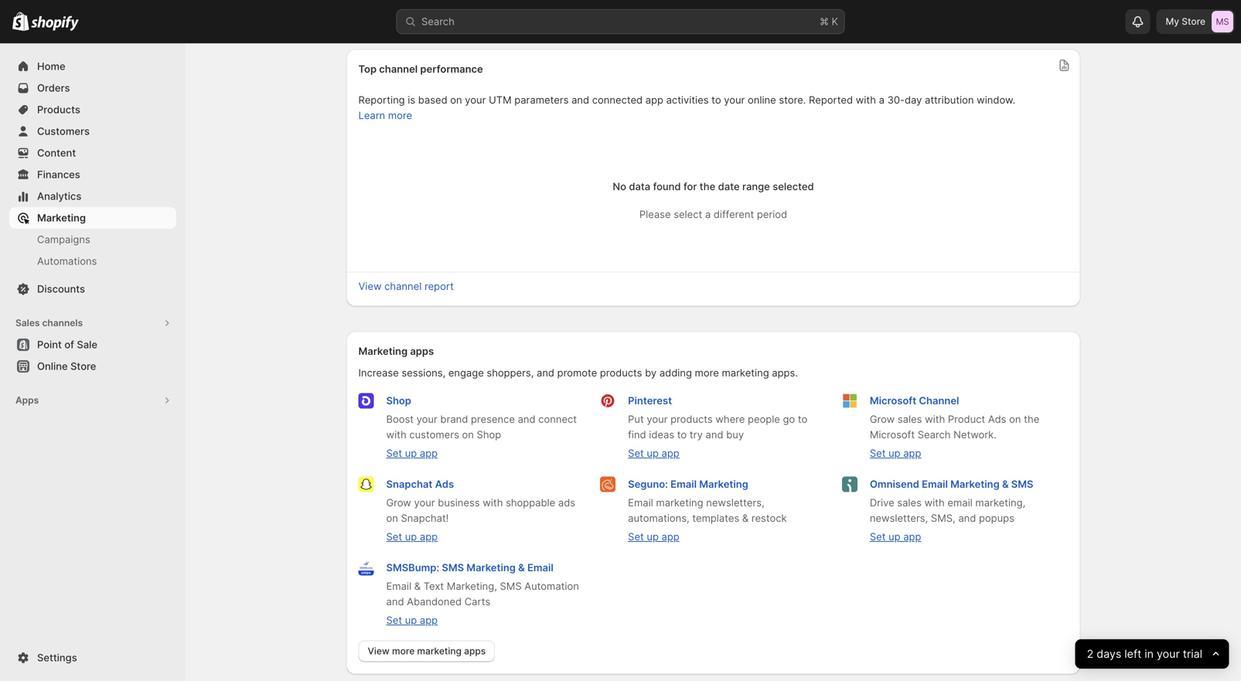 Task type: locate. For each thing, give the bounding box(es) containing it.
seguno: email marketing email marketing newsletters, automations, templates & restock set up app
[[628, 478, 787, 543]]

0 vertical spatial sms
[[1012, 478, 1034, 490]]

store down sale
[[70, 360, 96, 372]]

your up snapchat!
[[414, 497, 435, 509]]

2 days left in your trial
[[1087, 648, 1203, 661]]

marketing link
[[9, 207, 176, 229]]

on inside microsoft channel grow sales with product ads on the microsoft search network. set up app
[[1010, 413, 1021, 425]]

app down automations,
[[662, 531, 680, 543]]

a right select
[[705, 208, 711, 220]]

2 vertical spatial to
[[677, 429, 687, 441]]

store right my
[[1182, 16, 1206, 27]]

app down abandoned
[[420, 615, 438, 627]]

please select a different period
[[640, 208, 787, 220]]

app down customers at the bottom left
[[420, 447, 438, 459]]

set up app link down customers at the bottom left
[[386, 447, 438, 459]]

app down snapchat!
[[420, 531, 438, 543]]

& left restock
[[742, 512, 749, 524]]

settings
[[37, 652, 77, 664]]

on right product
[[1010, 413, 1021, 425]]

1 horizontal spatial ads
[[988, 413, 1007, 425]]

more down abandoned
[[392, 646, 415, 657]]

grow down microsoft channel link
[[870, 413, 895, 425]]

marketing inside the omnisend email marketing & sms drive sales with email marketing, newsletters, sms, and popups set up app
[[951, 478, 1000, 490]]

analytics link
[[9, 186, 176, 207]]

trial
[[1183, 648, 1203, 661]]

marketing inside 'seguno: email marketing email marketing newsletters, automations, templates & restock set up app'
[[656, 497, 704, 509]]

with up sms,
[[925, 497, 945, 509]]

newsletters,
[[706, 497, 765, 509], [870, 512, 928, 524]]

shop down the 'presence'
[[477, 429, 501, 441]]

app down omnisend
[[904, 531, 922, 543]]

0 horizontal spatial newsletters,
[[706, 497, 765, 509]]

view more marketing apps link
[[359, 641, 495, 663]]

your inside 'shop boost your brand presence and connect with customers on shop set up app'
[[417, 413, 438, 425]]

1 microsoft from the top
[[870, 395, 917, 407]]

newsletters, inside the omnisend email marketing & sms drive sales with email marketing, newsletters, sms, and popups set up app
[[870, 512, 928, 524]]

up inside microsoft channel grow sales with product ads on the microsoft search network. set up app
[[889, 447, 901, 459]]

1 horizontal spatial products
[[671, 413, 713, 425]]

0 vertical spatial marketing
[[722, 367, 769, 379]]

marketing for smsbump: sms marketing & email email & text marketing, sms automation and abandoned carts set up app
[[467, 562, 516, 574]]

0 vertical spatial to
[[712, 94, 721, 106]]

set inside pinterest put your products where people go to find ideas to try and buy set up app
[[628, 447, 644, 459]]

1 horizontal spatial a
[[879, 94, 885, 106]]

⌘
[[820, 15, 829, 27]]

ads up business
[[435, 478, 454, 490]]

home link
[[9, 56, 176, 77]]

your
[[465, 94, 486, 106], [724, 94, 745, 106], [417, 413, 438, 425], [647, 413, 668, 425], [414, 497, 435, 509], [1157, 648, 1180, 661]]

view inside button
[[359, 280, 382, 292]]

1 vertical spatial ads
[[435, 478, 454, 490]]

marketing up email on the bottom right
[[951, 478, 1000, 490]]

date
[[718, 181, 740, 193]]

marketing left apps.
[[722, 367, 769, 379]]

0 horizontal spatial apps
[[410, 345, 434, 357]]

app inside snapchat ads grow your business with shoppable ads on snapchat! set up app
[[420, 531, 438, 543]]

1 horizontal spatial marketing
[[656, 497, 704, 509]]

in
[[1145, 648, 1154, 661]]

app inside smsbump: sms marketing & email email & text marketing, sms automation and abandoned carts set up app
[[420, 615, 438, 627]]

set down automations,
[[628, 531, 644, 543]]

set up app link for shop boost your brand presence and connect with customers on shop set up app
[[386, 447, 438, 459]]

snapchat!
[[401, 512, 449, 524]]

apps up "sessions,"
[[410, 345, 434, 357]]

marketing down abandoned
[[417, 646, 462, 657]]

app inside microsoft channel grow sales with product ads on the microsoft search network. set up app
[[904, 447, 922, 459]]

the right for
[[700, 181, 716, 193]]

set up app link for seguno: email marketing email marketing newsletters, automations, templates & restock set up app
[[628, 531, 680, 543]]

with down channel
[[925, 413, 945, 425]]

0 vertical spatial grow
[[870, 413, 895, 425]]

go
[[783, 413, 795, 425]]

0 horizontal spatial ads
[[435, 478, 454, 490]]

email right seguno:
[[671, 478, 697, 490]]

with inside microsoft channel grow sales with product ads on the microsoft search network. set up app
[[925, 413, 945, 425]]

on left snapchat!
[[386, 512, 398, 524]]

grow for snapchat!
[[386, 497, 411, 509]]

1 vertical spatial apps
[[464, 646, 486, 657]]

to left try
[[677, 429, 687, 441]]

set up app link for smsbump: sms marketing & email email & text marketing, sms automation and abandoned carts set up app
[[386, 615, 438, 627]]

1 vertical spatial the
[[1024, 413, 1040, 425]]

marketing
[[722, 367, 769, 379], [656, 497, 704, 509], [417, 646, 462, 657]]

30-
[[888, 94, 905, 106]]

set up app link down automations,
[[628, 531, 680, 543]]

products left by
[[600, 367, 642, 379]]

set up omnisend
[[870, 447, 886, 459]]

1 vertical spatial shop
[[477, 429, 501, 441]]

2 horizontal spatial to
[[798, 413, 808, 425]]

grow down the snapchat
[[386, 497, 411, 509]]

set up app link down abandoned
[[386, 615, 438, 627]]

2 microsoft from the top
[[870, 429, 915, 441]]

products up try
[[671, 413, 713, 425]]

point
[[37, 339, 62, 351]]

1 horizontal spatial search
[[918, 429, 951, 441]]

with down the boost
[[386, 429, 407, 441]]

email down smsbump:
[[386, 581, 412, 593]]

set down snapchat!
[[386, 531, 402, 543]]

set up the snapchat
[[386, 447, 402, 459]]

& up marketing,
[[1002, 478, 1009, 490]]

1 vertical spatial marketing
[[656, 497, 704, 509]]

store for my store
[[1182, 16, 1206, 27]]

1 horizontal spatial the
[[1024, 413, 1040, 425]]

your inside dropdown button
[[1157, 648, 1180, 661]]

up down "drive"
[[889, 531, 901, 543]]

and down smsbump:
[[386, 596, 404, 608]]

set up app link
[[386, 447, 438, 459], [628, 447, 680, 459], [870, 447, 922, 459], [386, 531, 438, 543], [628, 531, 680, 543], [870, 531, 922, 543], [386, 615, 438, 627]]

1 sales from the top
[[898, 413, 922, 425]]

up up omnisend
[[889, 447, 901, 459]]

set up app link down "drive"
[[870, 531, 922, 543]]

smsbump: sms marketing & email email & text marketing, sms automation and abandoned carts set up app
[[386, 562, 579, 627]]

to inside reporting is based on your utm parameters and connected app activities to your online store. reported with a 30-day attribution window. learn more
[[712, 94, 721, 106]]

online store button
[[0, 356, 186, 377]]

on
[[450, 94, 462, 106], [1010, 413, 1021, 425], [462, 429, 474, 441], [386, 512, 398, 524]]

0 vertical spatial channel
[[379, 63, 418, 75]]

0 vertical spatial microsoft
[[870, 395, 917, 407]]

discounts link
[[9, 278, 176, 300]]

view channel report
[[359, 280, 454, 292]]

0 horizontal spatial sms
[[442, 562, 464, 574]]

up down automations,
[[647, 531, 659, 543]]

marketing up "templates"
[[699, 478, 749, 490]]

1 vertical spatial store
[[70, 360, 96, 372]]

1 vertical spatial view
[[368, 646, 390, 657]]

your inside pinterest put your products where people go to find ideas to try and buy set up app
[[647, 413, 668, 425]]

up inside snapchat ads grow your business with shoppable ads on snapchat! set up app
[[405, 531, 417, 543]]

to right activities
[[712, 94, 721, 106]]

to right go on the right of page
[[798, 413, 808, 425]]

newsletters, up "templates"
[[706, 497, 765, 509]]

set up app link down ideas on the right of page
[[628, 447, 680, 459]]

sales down microsoft channel link
[[898, 413, 922, 425]]

on right based
[[450, 94, 462, 106]]

0 vertical spatial view
[[359, 280, 382, 292]]

1 vertical spatial newsletters,
[[870, 512, 928, 524]]

search down channel
[[918, 429, 951, 441]]

1 vertical spatial to
[[798, 413, 808, 425]]

0 horizontal spatial products
[[600, 367, 642, 379]]

select
[[674, 208, 702, 220]]

search up performance
[[422, 15, 455, 27]]

up inside smsbump: sms marketing & email email & text marketing, sms automation and abandoned carts set up app
[[405, 615, 417, 627]]

smsbump: sms marketing & email link
[[386, 562, 554, 574]]

0 vertical spatial a
[[879, 94, 885, 106]]

of
[[64, 339, 74, 351]]

email up automation
[[527, 562, 554, 574]]

presence
[[471, 413, 515, 425]]

up down customers at the bottom left
[[405, 447, 417, 459]]

set inside microsoft channel grow sales with product ads on the microsoft search network. set up app
[[870, 447, 886, 459]]

the
[[700, 181, 716, 193], [1024, 413, 1040, 425]]

top
[[359, 63, 377, 75]]

1 horizontal spatial newsletters,
[[870, 512, 928, 524]]

your right "in"
[[1157, 648, 1180, 661]]

store inside button
[[70, 360, 96, 372]]

grow inside snapchat ads grow your business with shoppable ads on snapchat! set up app
[[386, 497, 411, 509]]

shoppers,
[[487, 367, 534, 379]]

set up app link up omnisend
[[870, 447, 922, 459]]

activities
[[666, 94, 709, 106]]

set up app link for microsoft channel grow sales with product ads on the microsoft search network. set up app
[[870, 447, 922, 459]]

up
[[405, 447, 417, 459], [647, 447, 659, 459], [889, 447, 901, 459], [405, 531, 417, 543], [647, 531, 659, 543], [889, 531, 901, 543], [405, 615, 417, 627]]

and inside 'shop boost your brand presence and connect with customers on shop set up app'
[[518, 413, 536, 425]]

0 horizontal spatial grow
[[386, 497, 411, 509]]

app left activities
[[646, 94, 664, 106]]

email up email on the bottom right
[[922, 478, 948, 490]]

set up the "view more marketing apps"
[[386, 615, 402, 627]]

marketing up increase
[[359, 345, 408, 357]]

campaigns
[[37, 234, 90, 246]]

and inside reporting is based on your utm parameters and connected app activities to your online store. reported with a 30-day attribution window. learn more
[[572, 94, 590, 106]]

1 horizontal spatial shop
[[477, 429, 501, 441]]

0 vertical spatial ads
[[988, 413, 1007, 425]]

marketing down analytics
[[37, 212, 86, 224]]

your up customers at the bottom left
[[417, 413, 438, 425]]

channel left report
[[385, 280, 422, 292]]

seguno: email marketing link
[[628, 478, 749, 490]]

0 vertical spatial the
[[700, 181, 716, 193]]

and left connect
[[518, 413, 536, 425]]

1 vertical spatial channel
[[385, 280, 422, 292]]

0 vertical spatial more
[[388, 109, 412, 121]]

microsoft left channel
[[870, 395, 917, 407]]

app up omnisend
[[904, 447, 922, 459]]

1 vertical spatial sms
[[442, 562, 464, 574]]

top channel performance
[[359, 63, 483, 75]]

shop up the boost
[[386, 395, 411, 407]]

more right "adding"
[[695, 367, 719, 379]]

apps
[[15, 395, 39, 406]]

marketing inside 'seguno: email marketing email marketing newsletters, automations, templates & restock set up app'
[[699, 478, 749, 490]]

apps.
[[772, 367, 798, 379]]

grow inside microsoft channel grow sales with product ads on the microsoft search network. set up app
[[870, 413, 895, 425]]

snapchat
[[386, 478, 433, 490]]

1 horizontal spatial grow
[[870, 413, 895, 425]]

pinterest put your products where people go to find ideas to try and buy set up app
[[628, 395, 808, 459]]

content
[[37, 147, 76, 159]]

newsletters, inside 'seguno: email marketing email marketing newsletters, automations, templates & restock set up app'
[[706, 497, 765, 509]]

0 horizontal spatial marketing
[[417, 646, 462, 657]]

1 vertical spatial a
[[705, 208, 711, 220]]

2 horizontal spatial marketing
[[722, 367, 769, 379]]

a left 30-
[[879, 94, 885, 106]]

marketing down seguno: email marketing link on the bottom right of the page
[[656, 497, 704, 509]]

0 horizontal spatial store
[[70, 360, 96, 372]]

people
[[748, 413, 780, 425]]

up down ideas on the right of page
[[647, 447, 659, 459]]

0 horizontal spatial shop
[[386, 395, 411, 407]]

and down email on the bottom right
[[959, 512, 976, 524]]

for
[[684, 181, 697, 193]]

shopify image
[[31, 16, 79, 31]]

with inside the omnisend email marketing & sms drive sales with email marketing, newsletters, sms, and popups set up app
[[925, 497, 945, 509]]

0 vertical spatial store
[[1182, 16, 1206, 27]]

omnisend
[[870, 478, 920, 490]]

and left the promote
[[537, 367, 555, 379]]

search inside microsoft channel grow sales with product ads on the microsoft search network. set up app
[[918, 429, 951, 441]]

set inside 'shop boost your brand presence and connect with customers on shop set up app'
[[386, 447, 402, 459]]

microsoft down microsoft channel link
[[870, 429, 915, 441]]

newsletters, down "drive"
[[870, 512, 928, 524]]

up inside the omnisend email marketing & sms drive sales with email marketing, newsletters, sms, and popups set up app
[[889, 531, 901, 543]]

more
[[388, 109, 412, 121], [695, 367, 719, 379], [392, 646, 415, 657]]

sessions,
[[402, 367, 446, 379]]

content link
[[9, 142, 176, 164]]

app down ideas on the right of page
[[662, 447, 680, 459]]

on down brand
[[462, 429, 474, 441]]

sales
[[898, 413, 922, 425], [897, 497, 922, 509]]

with left 30-
[[856, 94, 876, 106]]

1 horizontal spatial apps
[[464, 646, 486, 657]]

2 horizontal spatial sms
[[1012, 478, 1034, 490]]

automations,
[[628, 512, 690, 524]]

1 vertical spatial search
[[918, 429, 951, 441]]

up down snapchat!
[[405, 531, 417, 543]]

channel inside button
[[385, 280, 422, 292]]

set down find
[[628, 447, 644, 459]]

your up ideas on the right of page
[[647, 413, 668, 425]]

apps down carts
[[464, 646, 486, 657]]

1 vertical spatial grow
[[386, 497, 411, 509]]

by
[[645, 367, 657, 379]]

0 vertical spatial products
[[600, 367, 642, 379]]

email inside the omnisend email marketing & sms drive sales with email marketing, newsletters, sms, and popups set up app
[[922, 478, 948, 490]]

search
[[422, 15, 455, 27], [918, 429, 951, 441]]

1 horizontal spatial store
[[1182, 16, 1206, 27]]

engage
[[448, 367, 484, 379]]

1 horizontal spatial to
[[712, 94, 721, 106]]

set down "drive"
[[870, 531, 886, 543]]

the right product
[[1024, 413, 1040, 425]]

view channel report button
[[349, 276, 463, 297]]

2 sales from the top
[[897, 497, 922, 509]]

0 horizontal spatial the
[[700, 181, 716, 193]]

templates
[[693, 512, 740, 524]]

microsoft channel link
[[870, 395, 959, 407]]

and inside the omnisend email marketing & sms drive sales with email marketing, newsletters, sms, and popups set up app
[[959, 512, 976, 524]]

and left connected at the top of the page
[[572, 94, 590, 106]]

set inside smsbump: sms marketing & email email & text marketing, sms automation and abandoned carts set up app
[[386, 615, 402, 627]]

promote
[[557, 367, 597, 379]]

1 vertical spatial microsoft
[[870, 429, 915, 441]]

sms inside the omnisend email marketing & sms drive sales with email marketing, newsletters, sms, and popups set up app
[[1012, 478, 1034, 490]]

channel for top
[[379, 63, 418, 75]]

sales down omnisend
[[897, 497, 922, 509]]

put
[[628, 413, 644, 425]]

point of sale button
[[0, 334, 186, 356]]

set up app link down snapchat!
[[386, 531, 438, 543]]

marketing for seguno: email marketing email marketing newsletters, automations, templates & restock set up app
[[699, 478, 749, 490]]

0 vertical spatial sales
[[898, 413, 922, 425]]

app inside reporting is based on your utm parameters and connected app activities to your online store. reported with a 30-day attribution window. learn more
[[646, 94, 664, 106]]

set up app link for omnisend email marketing & sms drive sales with email marketing, newsletters, sms, and popups set up app
[[870, 531, 922, 543]]

with
[[856, 94, 876, 106], [925, 413, 945, 425], [386, 429, 407, 441], [483, 497, 503, 509], [925, 497, 945, 509]]

1 vertical spatial sales
[[897, 497, 922, 509]]

0 vertical spatial newsletters,
[[706, 497, 765, 509]]

up inside pinterest put your products where people go to find ideas to try and buy set up app
[[647, 447, 659, 459]]

1 vertical spatial products
[[671, 413, 713, 425]]

ads up network.
[[988, 413, 1007, 425]]

apps
[[410, 345, 434, 357], [464, 646, 486, 657]]

up down abandoned
[[405, 615, 417, 627]]

and right try
[[706, 429, 724, 441]]

0 vertical spatial shop
[[386, 395, 411, 407]]

2 days left in your trial button
[[1075, 640, 1229, 669]]

finances link
[[9, 164, 176, 186]]

channel right top
[[379, 63, 418, 75]]

set
[[386, 447, 402, 459], [628, 447, 644, 459], [870, 447, 886, 459], [386, 531, 402, 543], [628, 531, 644, 543], [870, 531, 886, 543], [386, 615, 402, 627]]

1 horizontal spatial sms
[[500, 581, 522, 593]]

more down is
[[388, 109, 412, 121]]

range
[[743, 181, 770, 193]]

marketing up marketing,
[[467, 562, 516, 574]]

selected
[[773, 181, 814, 193]]

with right business
[[483, 497, 503, 509]]

store
[[1182, 16, 1206, 27], [70, 360, 96, 372]]

marketing inside smsbump: sms marketing & email email & text marketing, sms automation and abandoned carts set up app
[[467, 562, 516, 574]]

channel
[[919, 395, 959, 407]]

0 vertical spatial search
[[422, 15, 455, 27]]



Task type: describe. For each thing, give the bounding box(es) containing it.
connected
[[592, 94, 643, 106]]

brand
[[440, 413, 468, 425]]

products
[[37, 104, 80, 116]]

1 vertical spatial more
[[695, 367, 719, 379]]

2 vertical spatial more
[[392, 646, 415, 657]]

set inside the omnisend email marketing & sms drive sales with email marketing, newsletters, sms, and popups set up app
[[870, 531, 886, 543]]

omnisend email marketing & sms drive sales with email marketing, newsletters, sms, and popups set up app
[[870, 478, 1034, 543]]

app inside 'shop boost your brand presence and connect with customers on shop set up app'
[[420, 447, 438, 459]]

day
[[905, 94, 922, 106]]

increase sessions, engage shoppers, and promote products by adding more marketing apps.
[[359, 367, 798, 379]]

ads inside microsoft channel grow sales with product ads on the microsoft search network. set up app
[[988, 413, 1007, 425]]

2 vertical spatial marketing
[[417, 646, 462, 657]]

on inside snapchat ads grow your business with shoppable ads on snapchat! set up app
[[386, 512, 398, 524]]

different
[[714, 208, 754, 220]]

business
[[438, 497, 480, 509]]

sales channels
[[15, 318, 83, 329]]

and inside smsbump: sms marketing & email email & text marketing, sms automation and abandoned carts set up app
[[386, 596, 404, 608]]

period
[[757, 208, 787, 220]]

microsoft channel grow sales with product ads on the microsoft search network. set up app
[[870, 395, 1040, 459]]

campaigns link
[[9, 229, 176, 251]]

online store
[[37, 360, 96, 372]]

automation
[[525, 581, 579, 593]]

view more marketing apps
[[368, 646, 486, 657]]

snapchat ads grow your business with shoppable ads on snapchat! set up app
[[386, 478, 576, 543]]

snapchat ads link
[[386, 478, 454, 490]]

discounts
[[37, 283, 85, 295]]

text
[[424, 581, 444, 593]]

& inside 'seguno: email marketing email marketing newsletters, automations, templates & restock set up app'
[[742, 512, 749, 524]]

parameters
[[515, 94, 569, 106]]

days
[[1097, 648, 1122, 661]]

2
[[1087, 648, 1094, 661]]

on inside reporting is based on your utm parameters and connected app activities to your online store. reported with a 30-day attribution window. learn more
[[450, 94, 462, 106]]

marketing,
[[447, 581, 497, 593]]

email
[[948, 497, 973, 509]]

product
[[948, 413, 986, 425]]

store.
[[779, 94, 806, 106]]

a inside reporting is based on your utm parameters and connected app activities to your online store. reported with a 30-day attribution window. learn more
[[879, 94, 885, 106]]

where
[[716, 413, 745, 425]]

network.
[[954, 429, 997, 441]]

set inside 'seguno: email marketing email marketing newsletters, automations, templates & restock set up app'
[[628, 531, 644, 543]]

based
[[418, 94, 448, 106]]

reporting is based on your utm parameters and connected app activities to your online store. reported with a 30-day attribution window. learn more
[[359, 94, 1016, 121]]

ads inside snapchat ads grow your business with shoppable ads on snapchat! set up app
[[435, 478, 454, 490]]

app inside the omnisend email marketing & sms drive sales with email marketing, newsletters, sms, and popups set up app
[[904, 531, 922, 543]]

sales inside the omnisend email marketing & sms drive sales with email marketing, newsletters, sms, and popups set up app
[[897, 497, 922, 509]]

your left online
[[724, 94, 745, 106]]

marketing for omnisend email marketing & sms drive sales with email marketing, newsletters, sms, and popups set up app
[[951, 478, 1000, 490]]

seguno:
[[628, 478, 668, 490]]

sales
[[15, 318, 40, 329]]

sale
[[77, 339, 97, 351]]

shoppable
[[506, 497, 556, 509]]

increase
[[359, 367, 399, 379]]

my
[[1166, 16, 1180, 27]]

shop link
[[386, 395, 411, 407]]

up inside 'seguno: email marketing email marketing newsletters, automations, templates & restock set up app'
[[647, 531, 659, 543]]

buy
[[726, 429, 744, 441]]

view for view more marketing apps
[[368, 646, 390, 657]]

online
[[748, 94, 776, 106]]

channel for view
[[385, 280, 422, 292]]

0 horizontal spatial to
[[677, 429, 687, 441]]

omnisend email marketing & sms link
[[870, 478, 1034, 490]]

store for online store
[[70, 360, 96, 372]]

my store
[[1166, 16, 1206, 27]]

& inside the omnisend email marketing & sms drive sales with email marketing, newsletters, sms, and popups set up app
[[1002, 478, 1009, 490]]

with inside 'shop boost your brand presence and connect with customers on shop set up app'
[[386, 429, 407, 441]]

connect
[[539, 413, 577, 425]]

set inside snapchat ads grow your business with shoppable ads on snapchat! set up app
[[386, 531, 402, 543]]

point of sale link
[[9, 334, 176, 356]]

no
[[613, 181, 626, 193]]

products inside pinterest put your products where people go to find ideas to try and buy set up app
[[671, 413, 713, 425]]

window.
[[977, 94, 1016, 106]]

shop boost your brand presence and connect with customers on shop set up app
[[386, 395, 577, 459]]

k
[[832, 15, 838, 27]]

& up automation
[[518, 562, 525, 574]]

find
[[628, 429, 646, 441]]

with inside snapchat ads grow your business with shoppable ads on snapchat! set up app
[[483, 497, 503, 509]]

grow for microsoft
[[870, 413, 895, 425]]

sms,
[[931, 512, 956, 524]]

orders link
[[9, 77, 176, 99]]

carts
[[465, 596, 491, 608]]

report
[[425, 280, 454, 292]]

no data found for the date range selected
[[613, 181, 814, 193]]

analytics
[[37, 190, 81, 202]]

smsbump:
[[386, 562, 439, 574]]

my store image
[[1212, 11, 1234, 32]]

learn
[[359, 109, 385, 121]]

email down seguno:
[[628, 497, 653, 509]]

please
[[640, 208, 671, 220]]

set up app link for snapchat ads grow your business with shoppable ads on snapchat! set up app
[[386, 531, 438, 543]]

and inside pinterest put your products where people go to find ideas to try and buy set up app
[[706, 429, 724, 441]]

apps button
[[9, 390, 176, 412]]

shopify image
[[12, 12, 29, 31]]

attribution
[[925, 94, 974, 106]]

abandoned
[[407, 596, 462, 608]]

view for view channel report
[[359, 280, 382, 292]]

up inside 'shop boost your brand presence and connect with customers on shop set up app'
[[405, 447, 417, 459]]

automations link
[[9, 251, 176, 272]]

& left text
[[414, 581, 421, 593]]

orders
[[37, 82, 70, 94]]

pinterest
[[628, 395, 672, 407]]

with inside reporting is based on your utm parameters and connected app activities to your online store. reported with a 30-day attribution window. learn more
[[856, 94, 876, 106]]

2 vertical spatial sms
[[500, 581, 522, 593]]

performance
[[420, 63, 483, 75]]

ads
[[558, 497, 576, 509]]

app inside 'seguno: email marketing email marketing newsletters, automations, templates & restock set up app'
[[662, 531, 680, 543]]

sales inside microsoft channel grow sales with product ads on the microsoft search network. set up app
[[898, 413, 922, 425]]

set up app link for pinterest put your products where people go to find ideas to try and buy set up app
[[628, 447, 680, 459]]

0 horizontal spatial a
[[705, 208, 711, 220]]

customers link
[[9, 121, 176, 142]]

online store link
[[9, 356, 176, 377]]

app inside pinterest put your products where people go to find ideas to try and buy set up app
[[662, 447, 680, 459]]

found
[[653, 181, 681, 193]]

learn more link
[[359, 109, 412, 121]]

0 horizontal spatial search
[[422, 15, 455, 27]]

try
[[690, 429, 703, 441]]

home
[[37, 60, 65, 72]]

marketing apps
[[359, 345, 434, 357]]

customers
[[37, 125, 90, 137]]

drive
[[870, 497, 895, 509]]

0 vertical spatial apps
[[410, 345, 434, 357]]

channels
[[42, 318, 83, 329]]

your inside snapchat ads grow your business with shoppable ads on snapchat! set up app
[[414, 497, 435, 509]]

more inside reporting is based on your utm parameters and connected app activities to your online store. reported with a 30-day attribution window. learn more
[[388, 109, 412, 121]]

your left utm
[[465, 94, 486, 106]]

on inside 'shop boost your brand presence and connect with customers on shop set up app'
[[462, 429, 474, 441]]

the inside microsoft channel grow sales with product ads on the microsoft search network. set up app
[[1024, 413, 1040, 425]]



Task type: vqa. For each thing, say whether or not it's contained in the screenshot.


